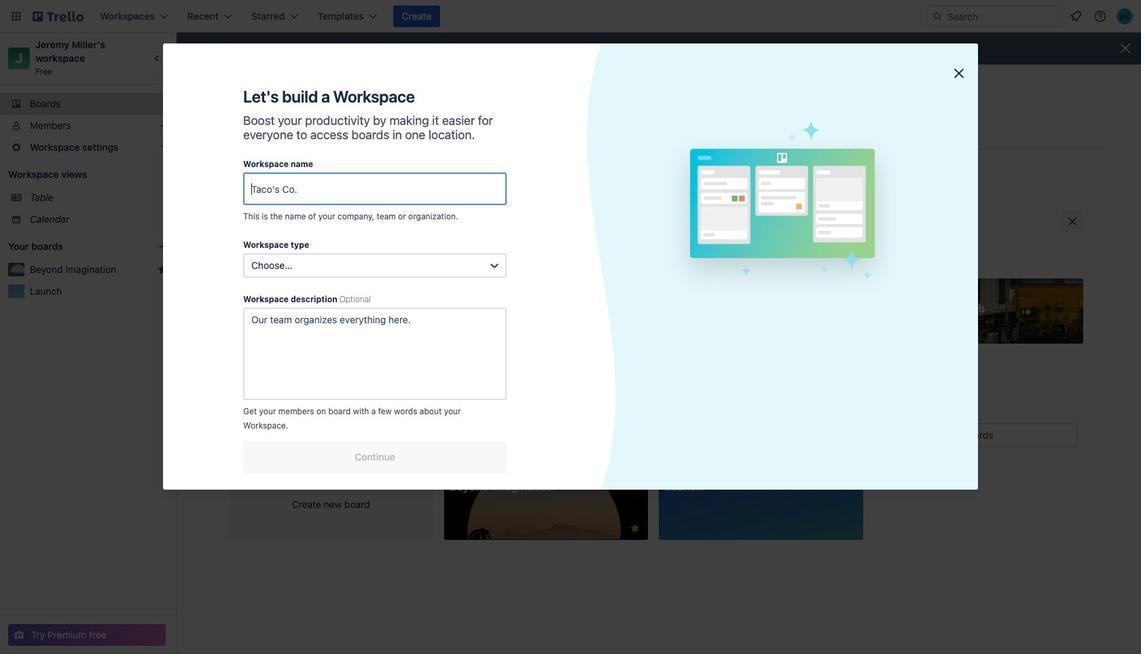 Task type: describe. For each thing, give the bounding box(es) containing it.
primary element
[[0, 0, 1141, 33]]

Taco's Co. text field
[[243, 173, 507, 205]]

jeremy miller (jeremymiller198) image
[[1117, 8, 1133, 24]]

add board image
[[158, 241, 168, 252]]

0 notifications image
[[1068, 8, 1084, 24]]

Search field
[[943, 6, 1062, 26]]

workspace navigation collapse icon image
[[148, 49, 167, 68]]

starred icon image
[[158, 264, 168, 275]]



Task type: vqa. For each thing, say whether or not it's contained in the screenshot.
'fast'
no



Task type: locate. For each thing, give the bounding box(es) containing it.
search image
[[932, 11, 943, 22]]

Search boards text field
[[908, 423, 1078, 448]]

open information menu image
[[1094, 10, 1107, 23]]

Our team organizes everything here. text field
[[243, 308, 507, 400]]

your boards with 2 items element
[[8, 238, 137, 255]]



